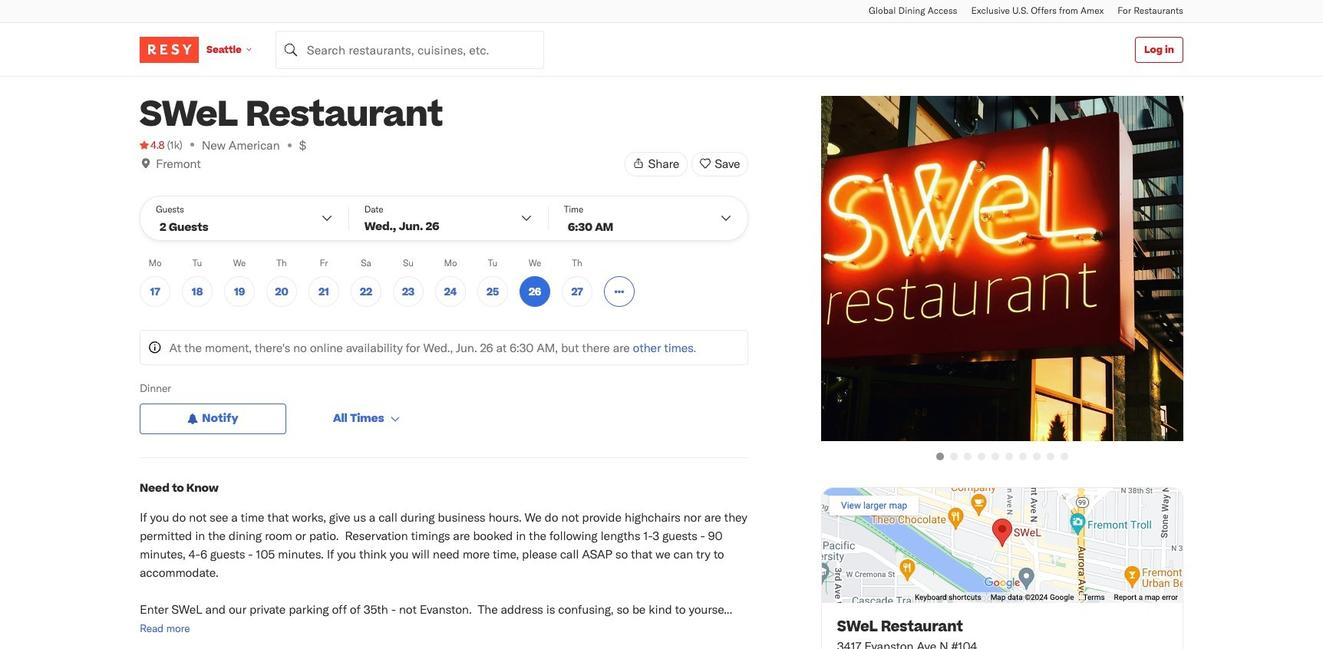 Task type: locate. For each thing, give the bounding box(es) containing it.
4.8 out of 5 stars image
[[140, 137, 165, 153]]

None field
[[275, 30, 544, 69]]



Task type: describe. For each thing, give the bounding box(es) containing it.
Search restaurants, cuisines, etc. text field
[[275, 30, 544, 69]]



